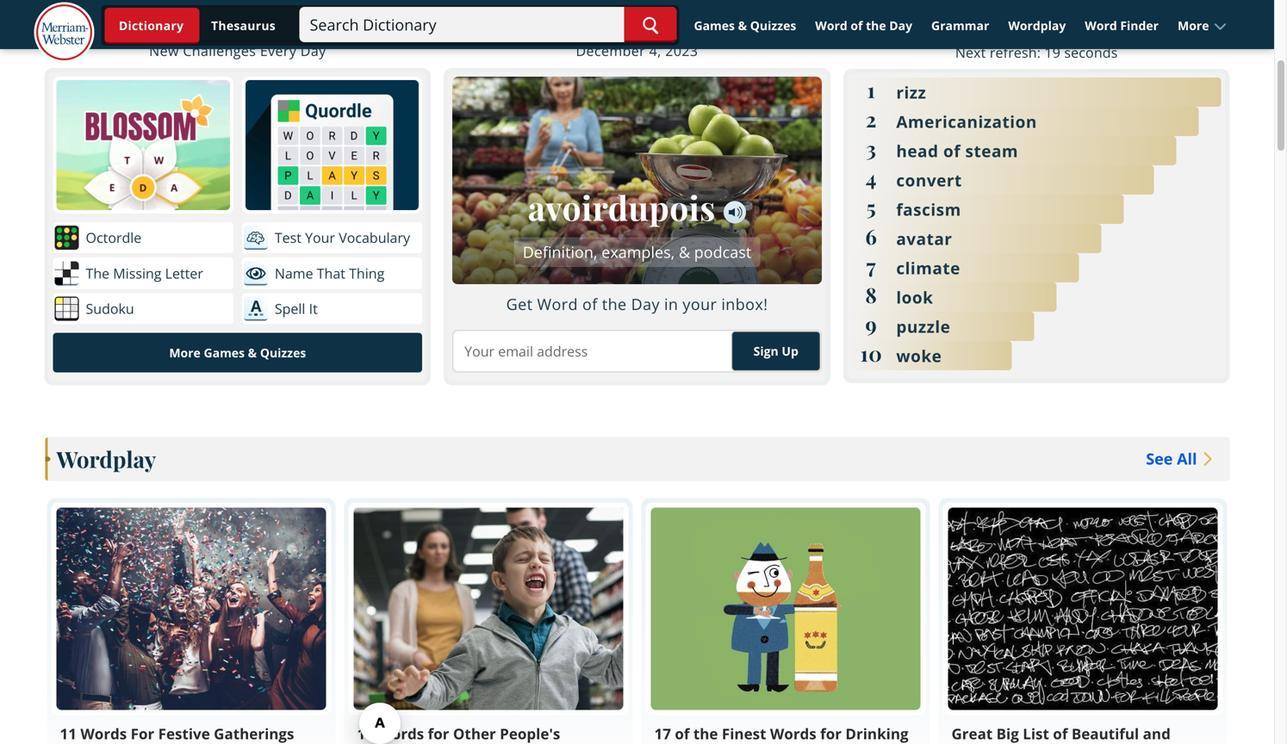 Task type: describe. For each thing, give the bounding box(es) containing it.
missing letter crossword icon image
[[55, 261, 79, 286]]

next refresh: 19                 seconds
[[956, 43, 1119, 62]]

americanization
[[897, 111, 1038, 133]]

top
[[919, 16, 957, 44]]

all
[[1178, 449, 1198, 470]]

see all link
[[1141, 445, 1219, 474]]

quizzes inside "link"
[[260, 345, 306, 361]]

blossom game flower image image
[[56, 80, 230, 210]]

19
[[1045, 43, 1061, 62]]

3 words from the left
[[771, 724, 817, 744]]

image1976108568 image
[[56, 508, 326, 711]]

1
[[868, 76, 876, 104]]

grammar
[[932, 17, 990, 34]]

& inside "link"
[[248, 345, 257, 361]]

2023
[[666, 41, 699, 60]]

definition, examples, & podcast
[[523, 242, 752, 263]]

sudoku game icon image
[[55, 297, 79, 321]]

name that thing eye icon image
[[244, 261, 268, 286]]

new
[[149, 41, 179, 60]]

10 for 10 words for other people's
[[357, 724, 374, 744]]

word of the day december 4, 2023
[[561, 14, 714, 60]]

11
[[60, 724, 77, 744]]

head of steam
[[897, 140, 1019, 162]]

6
[[866, 223, 878, 250]]

octordle
[[86, 228, 142, 247]]

spell it letter a icon image
[[244, 297, 268, 321]]

steam
[[966, 140, 1019, 162]]

more games & quizzes link
[[53, 333, 423, 373]]

words for other peoples kids enfant terrible yelling photo image
[[354, 508, 624, 711]]

thing
[[349, 264, 385, 283]]

7
[[867, 252, 877, 280]]

of up word of the day email subscribe text box
[[583, 294, 598, 315]]

woke
[[897, 345, 943, 367]]

name that thing link
[[242, 258, 423, 289]]

spell
[[275, 300, 306, 318]]

festive
[[158, 724, 210, 744]]

avoirdupois
[[528, 185, 716, 230]]

word for word of the day december 4, 2023
[[561, 14, 613, 41]]

games & quizzes link
[[687, 10, 805, 41]]

list
[[1023, 724, 1050, 744]]

games & quizzes
[[694, 17, 797, 34]]

convert
[[897, 169, 963, 192]]

more for more
[[1178, 17, 1210, 34]]

4
[[866, 164, 877, 192]]

day left top
[[890, 17, 913, 34]]

look
[[897, 286, 934, 309]]

0 vertical spatial wordplay
[[1009, 17, 1067, 34]]

inbox!
[[722, 294, 768, 315]]

games inside "link"
[[204, 345, 245, 361]]

11 words for festive gatherings link
[[47, 499, 336, 745]]

top lookups right now
[[919, 16, 1156, 44]]

10 for 10
[[861, 340, 883, 367]]

examples,
[[602, 242, 675, 263]]

4,
[[650, 41, 662, 60]]

words for 11
[[80, 724, 127, 744]]

wordplay link
[[1001, 10, 1074, 41]]

quordle game word lover plays daily image
[[246, 80, 419, 210]]

get word of the day in your inbox!
[[507, 294, 768, 315]]

10 words for other people's link
[[344, 499, 633, 745]]

the for word of the day
[[866, 17, 887, 34]]

it
[[309, 300, 318, 318]]

gatherings
[[214, 724, 294, 744]]

beautiful
[[1072, 724, 1140, 744]]

puzzle
[[897, 316, 951, 338]]

Search search field
[[300, 7, 677, 42]]

your
[[683, 294, 717, 315]]

word for word finder
[[1086, 17, 1118, 34]]

seconds
[[1065, 43, 1119, 62]]

sudoku link
[[53, 293, 233, 325]]

now
[[1112, 16, 1156, 44]]

your
[[305, 228, 335, 247]]

merriam-webster logo link
[[34, 2, 94, 64]]

rizz
[[897, 81, 927, 104]]

3
[[867, 135, 877, 162]]

spell it
[[275, 300, 318, 318]]

games for games & quizzes new challenges every day
[[154, 14, 218, 41]]

octordle link
[[53, 222, 233, 254]]

11 words for festive gatherings
[[60, 724, 294, 744]]

of for word of the day
[[851, 17, 863, 34]]

great
[[952, 724, 993, 744]]

more button
[[1171, 10, 1236, 41]]

missing
[[113, 264, 162, 283]]



Task type: vqa. For each thing, say whether or not it's contained in the screenshot.
Words to the left
yes



Task type: locate. For each thing, give the bounding box(es) containing it.
vocab quiz brain speech bubble icon image
[[244, 226, 268, 250]]

games for games & quizzes
[[694, 17, 735, 34]]

word
[[561, 14, 613, 41], [816, 17, 848, 34], [1086, 17, 1118, 34], [538, 294, 578, 315]]

quizzes for games & quizzes new challenges every day
[[247, 14, 322, 41]]

great big list of beautiful and
[[952, 724, 1171, 745]]

in
[[665, 294, 679, 315]]

words left 'other'
[[378, 724, 424, 744]]

quizzes inside games & quizzes new challenges every day
[[247, 14, 322, 41]]

more right finder
[[1178, 17, 1210, 34]]

2 for from the left
[[821, 724, 842, 744]]

quizzes
[[247, 14, 322, 41], [751, 17, 797, 34], [260, 345, 306, 361]]

word for word of the day
[[816, 17, 848, 34]]

more down sudoku 'link'
[[169, 345, 201, 361]]

the
[[86, 264, 110, 283]]

0 vertical spatial more
[[1178, 17, 1210, 34]]

people's
[[500, 724, 561, 744]]

0 horizontal spatial 10
[[357, 724, 374, 744]]

merriam webster - established 1828 image
[[34, 2, 94, 64]]

octordle icon 8 dots image
[[55, 226, 79, 250]]

more inside "link"
[[169, 345, 201, 361]]

for
[[428, 724, 450, 744], [821, 724, 842, 744]]

day inside games & quizzes new challenges every day
[[301, 41, 326, 60]]

2
[[866, 105, 877, 133]]

name
[[275, 264, 313, 283]]

other
[[453, 724, 496, 744]]

scribbles image
[[949, 508, 1219, 711]]

finest
[[722, 724, 767, 744]]

for left drinking
[[821, 724, 842, 744]]

10
[[861, 340, 883, 367], [357, 724, 374, 744]]

more for more games & quizzes
[[169, 345, 201, 361]]

drinking
[[846, 724, 909, 744]]

1 words from the left
[[80, 724, 127, 744]]

games
[[154, 14, 218, 41], [694, 17, 735, 34], [204, 345, 245, 361]]

fascism
[[897, 198, 962, 221]]

more games & quizzes
[[169, 345, 306, 361]]

day right 'every'
[[301, 41, 326, 60]]

refresh:
[[990, 43, 1041, 62]]

day inside word of the day december 4, 2023
[[677, 14, 714, 41]]

and
[[1144, 724, 1171, 744]]

games & quizzes new challenges every day
[[149, 14, 326, 60]]

day left in
[[632, 294, 660, 315]]

word inside word of the day december 4, 2023
[[561, 14, 613, 41]]

of left top
[[851, 17, 863, 34]]

0 horizontal spatial words
[[80, 724, 127, 744]]

word of the day
[[816, 17, 913, 34]]

1 horizontal spatial wordplay
[[1009, 17, 1067, 34]]

1 horizontal spatial 10
[[861, 340, 883, 367]]

weighing a bundle of apples on an in store weighing scale image
[[453, 77, 822, 285]]

words
[[80, 724, 127, 744], [378, 724, 424, 744], [771, 724, 817, 744]]

sudoku
[[86, 300, 134, 318]]

word of the day link
[[808, 10, 921, 41]]

december
[[576, 41, 646, 60]]

words inside 10 words for other people's
[[378, 724, 424, 744]]

of right the list
[[1054, 724, 1068, 744]]

of inside great big list of beautiful and
[[1054, 724, 1068, 744]]

test
[[275, 228, 302, 247]]

the missing letter
[[86, 264, 203, 283]]

of for word of the day december 4, 2023
[[618, 14, 637, 41]]

None submit
[[732, 332, 821, 371]]

1 vertical spatial more
[[169, 345, 201, 361]]

17 of the finest words for drinking
[[655, 724, 909, 744]]

of for 17 of the finest words for drinking
[[675, 724, 690, 744]]

for
[[131, 724, 155, 744]]

listen to the pronunciation of avoirdupois image
[[724, 201, 747, 224]]

17 of the finest words for drinking link
[[642, 499, 931, 745]]

& inside games & quizzes new challenges every day
[[223, 14, 242, 41]]

quizzes for games & quizzes
[[751, 17, 797, 34]]

0 vertical spatial 10
[[861, 340, 883, 367]]

for left 'other'
[[428, 724, 450, 744]]

every
[[260, 41, 297, 60]]

of right 17
[[675, 724, 690, 744]]

next
[[956, 43, 987, 62]]

2 horizontal spatial words
[[771, 724, 817, 744]]

& inside weighing a bundle of apples on an in store weighing scale image
[[679, 242, 691, 263]]

right
[[1053, 16, 1107, 44]]

the for word of the day december 4, 2023
[[642, 14, 672, 41]]

day right search word image at the top of page
[[677, 14, 714, 41]]

the for 17 of the finest words for drinking
[[694, 724, 718, 744]]

17
[[655, 724, 671, 744]]

finder
[[1121, 17, 1159, 34]]

the inside word of the day december 4, 2023
[[642, 14, 672, 41]]

great big list of beautiful and link
[[939, 499, 1228, 745]]

climate
[[897, 257, 961, 280]]

the missing letter link
[[53, 258, 233, 289]]

words right finest
[[771, 724, 817, 744]]

1 vertical spatial wordplay
[[56, 445, 156, 474]]

0 horizontal spatial more
[[169, 345, 201, 361]]

words for 10
[[378, 724, 424, 744]]

grammar link
[[924, 10, 998, 41]]

words right the 11
[[80, 724, 127, 744]]

1 for from the left
[[428, 724, 450, 744]]

9
[[866, 311, 878, 338]]

games inside games & quizzes new challenges every day
[[154, 14, 218, 41]]

vocabulary
[[339, 228, 410, 247]]

2 words from the left
[[378, 724, 424, 744]]

the
[[642, 14, 672, 41], [866, 17, 887, 34], [602, 294, 627, 315], [694, 724, 718, 744]]

lookups
[[962, 16, 1048, 44]]

for inside 10 words for other people's
[[428, 724, 450, 744]]

search word image
[[643, 16, 659, 35]]

big
[[997, 724, 1020, 744]]

see
[[1147, 449, 1174, 470]]

name that thing
[[275, 264, 385, 283]]

word finder link
[[1078, 10, 1167, 41]]

8
[[866, 281, 878, 309]]

1 horizontal spatial more
[[1178, 17, 1210, 34]]

test your vocabulary link
[[242, 222, 423, 254]]

0 horizontal spatial wordplay
[[56, 445, 156, 474]]

spell it link
[[242, 293, 423, 325]]

see all
[[1147, 449, 1198, 470]]

definition,
[[523, 242, 598, 263]]

test your vocabulary
[[275, 228, 410, 247]]

1 horizontal spatial for
[[821, 724, 842, 744]]

word of the day email subscribe text field
[[454, 332, 733, 371]]

17 of the finest words for drinking jingled image
[[651, 508, 921, 711]]

avatar
[[897, 228, 953, 250]]

0 horizontal spatial for
[[428, 724, 450, 744]]

podcast
[[695, 242, 752, 263]]

more
[[1178, 17, 1210, 34], [169, 345, 201, 361]]

of for head of steam
[[944, 140, 961, 162]]

word finder
[[1086, 17, 1159, 34]]

1 vertical spatial 10
[[357, 724, 374, 744]]

of inside word of the day december 4, 2023
[[618, 14, 637, 41]]

5
[[867, 193, 877, 221]]

&
[[223, 14, 242, 41], [738, 17, 748, 34], [679, 242, 691, 263], [248, 345, 257, 361]]

1 horizontal spatial words
[[378, 724, 424, 744]]

of down americanization
[[944, 140, 961, 162]]

get
[[507, 294, 533, 315]]

of left search word image at the top of page
[[618, 14, 637, 41]]

more inside 'dropdown button'
[[1178, 17, 1210, 34]]

toggle search dictionary/thesaurus image
[[105, 8, 200, 44]]

that
[[317, 264, 346, 283]]

10 inside 10 words for other people's
[[357, 724, 374, 744]]

10 words for other people's
[[357, 724, 561, 745]]

letter
[[165, 264, 203, 283]]

head
[[897, 140, 939, 162]]



